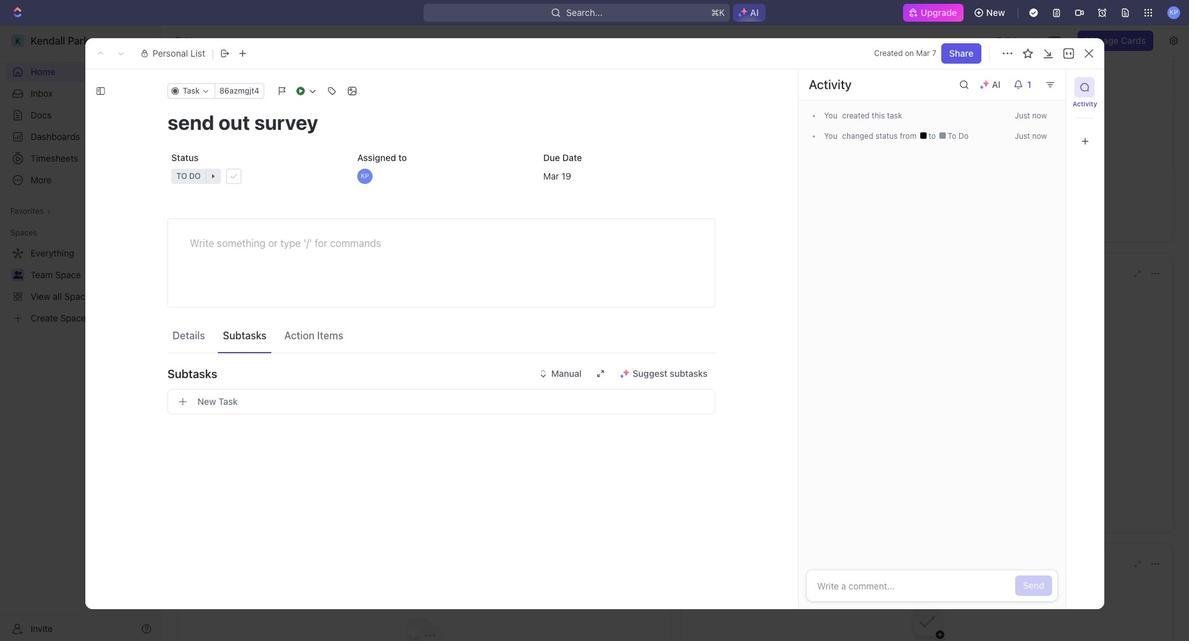 Task type: describe. For each thing, give the bounding box(es) containing it.
subtasks button
[[168, 359, 716, 389]]

Search tasks... text field
[[507, 289, 605, 308]]

manage
[[1086, 35, 1119, 46]]

kp for kp dropdown button to the right
[[1170, 8, 1178, 16]]

personal list link
[[153, 48, 205, 59]]

items
[[317, 330, 343, 341]]

created on mar 7
[[875, 48, 937, 58]]

you for you
[[824, 131, 838, 141]]

changed
[[842, 131, 873, 141]]

search...
[[566, 7, 603, 18]]

1 vertical spatial add task button
[[224, 384, 272, 399]]

⌘k
[[711, 7, 725, 18]]

manage cards
[[1086, 35, 1146, 46]]

86azmgjt4 button
[[214, 83, 265, 99]]

Edit task name text field
[[168, 110, 716, 134]]

to do inside task sidebar content section
[[946, 131, 969, 141]]

status
[[876, 131, 898, 141]]

cards
[[1121, 35, 1146, 46]]

dashboards link
[[5, 127, 157, 147]]

task sidebar navigation tab list
[[1071, 77, 1099, 152]]

ai standup
[[709, 268, 763, 280]]

send
[[1023, 580, 1045, 591]]

0 vertical spatial mar
[[916, 48, 930, 58]]

docs link
[[5, 105, 157, 126]]

ai inside dropdown button
[[992, 79, 1001, 90]]

you for you created this task
[[824, 111, 838, 120]]

edit
[[997, 35, 1012, 46]]

ai button
[[974, 75, 1008, 95]]

manual
[[551, 368, 582, 379]]

manage cards button
[[1078, 31, 1154, 51]]

details button
[[168, 324, 210, 347]]

suggest subtasks button
[[612, 364, 716, 384]]

to inside 'dropdown button'
[[176, 171, 187, 181]]

0 vertical spatial home
[[185, 35, 210, 46]]

due date
[[543, 152, 582, 163]]

details
[[173, 330, 205, 341]]

home link
[[5, 62, 157, 82]]

subtasks button
[[218, 324, 272, 347]]

share button
[[942, 43, 982, 64]]

edit layout:
[[997, 35, 1042, 46]]

86azmgjt4
[[219, 86, 259, 96]]

from
[[900, 131, 917, 141]]

new task
[[198, 396, 238, 407]]

inbox link
[[5, 83, 157, 104]]

changed status from
[[840, 131, 919, 141]]

to do inside 'dropdown button'
[[176, 171, 201, 181]]

now for changed status from
[[1032, 131, 1047, 141]]

just now for changed status from
[[1015, 131, 1047, 141]]

task sidebar content section
[[795, 69, 1066, 610]]

0 vertical spatial add task button
[[271, 319, 325, 334]]

activity inside task sidebar navigation tab list
[[1073, 100, 1098, 108]]

1
[[1027, 79, 1031, 90]]

timesheets link
[[5, 148, 157, 169]]

unscheduled
[[212, 62, 267, 73]]

19
[[562, 170, 571, 181]]

kp for the bottom kp dropdown button
[[361, 172, 369, 180]]

task inside button
[[219, 396, 238, 407]]

status
[[171, 152, 199, 163]]

new for new task
[[198, 396, 216, 407]]

standup
[[721, 268, 763, 280]]

task
[[887, 111, 902, 120]]

timesheets
[[31, 153, 78, 164]]

2 vertical spatial ai
[[709, 268, 718, 280]]

task inside dropdown button
[[183, 86, 200, 96]]

just for created this task
[[1015, 111, 1030, 120]]

new task button
[[168, 389, 716, 415]]

add task for the top add task button
[[286, 321, 320, 331]]

1 button
[[1008, 75, 1040, 95]]



Task type: locate. For each thing, give the bounding box(es) containing it.
new button
[[969, 3, 1013, 23]]

send button
[[1015, 576, 1052, 596]]

just now for created this task
[[1015, 111, 1047, 120]]

add for bottommost add task button
[[229, 385, 246, 396]]

1 horizontal spatial ai button
[[974, 75, 1008, 95]]

0 vertical spatial add
[[286, 321, 301, 331]]

to
[[929, 131, 938, 141], [948, 131, 956, 141], [399, 152, 407, 163], [176, 171, 187, 181]]

0 horizontal spatial mar
[[543, 170, 559, 181]]

1 horizontal spatial ai
[[751, 7, 759, 18]]

favorites button
[[5, 204, 56, 219]]

kp button
[[1164, 3, 1184, 23], [354, 165, 529, 188]]

upgrade
[[921, 7, 957, 18]]

on
[[905, 48, 914, 58]]

ai
[[751, 7, 759, 18], [992, 79, 1001, 90], [709, 268, 718, 280]]

1 vertical spatial subtasks
[[168, 367, 217, 381]]

action items
[[284, 330, 343, 341]]

0 vertical spatial ai
[[751, 7, 759, 18]]

7
[[932, 48, 937, 58]]

2 just from the top
[[1015, 131, 1030, 141]]

1 vertical spatial to do
[[176, 171, 201, 181]]

2 now from the top
[[1032, 131, 1047, 141]]

add left items
[[286, 321, 301, 331]]

created
[[842, 111, 870, 120]]

home up list
[[185, 35, 210, 46]]

subtasks inside button
[[223, 330, 267, 341]]

|
[[212, 47, 214, 60]]

2 just now from the top
[[1015, 131, 1047, 141]]

ai button right ⌘k
[[733, 4, 766, 22]]

home up inbox
[[31, 66, 55, 77]]

mar 19
[[543, 170, 571, 181]]

now
[[1032, 111, 1047, 120], [1032, 131, 1047, 141]]

0 horizontal spatial to do
[[176, 171, 201, 181]]

1 vertical spatial do
[[189, 171, 201, 181]]

subtasks for subtasks dropdown button
[[168, 367, 217, 381]]

mar 19 button
[[540, 165, 716, 188]]

layout:
[[1015, 35, 1042, 46]]

home
[[185, 35, 210, 46], [31, 66, 55, 77]]

1 you from the top
[[824, 111, 838, 120]]

mar
[[916, 48, 930, 58], [543, 170, 559, 181]]

0 vertical spatial just
[[1015, 111, 1030, 120]]

0 horizontal spatial kp button
[[354, 165, 529, 188]]

1 vertical spatial add
[[229, 385, 246, 396]]

action
[[284, 330, 315, 341]]

0 vertical spatial kp
[[1170, 8, 1178, 16]]

this
[[872, 111, 885, 120]]

task button
[[168, 83, 215, 99]]

0 horizontal spatial do
[[189, 171, 201, 181]]

do inside task sidebar content section
[[959, 131, 969, 141]]

subtasks inside dropdown button
[[168, 367, 217, 381]]

suggest
[[633, 368, 668, 379]]

subtasks
[[223, 330, 267, 341], [168, 367, 217, 381]]

subtasks up "new task"
[[168, 367, 217, 381]]

you created this task
[[824, 111, 902, 120]]

invite
[[31, 623, 53, 634]]

0 horizontal spatial add
[[229, 385, 246, 396]]

add task up "new task"
[[229, 385, 267, 396]]

just for changed status from
[[1015, 131, 1030, 141]]

1 horizontal spatial subtasks
[[223, 330, 267, 341]]

0 vertical spatial subtasks
[[223, 330, 267, 341]]

inbox
[[31, 88, 53, 99]]

1 vertical spatial just
[[1015, 131, 1030, 141]]

1 vertical spatial add task
[[229, 385, 267, 396]]

1 vertical spatial kp button
[[354, 165, 529, 188]]

action items button
[[279, 324, 349, 347]]

dashboards
[[31, 131, 80, 142]]

1 horizontal spatial kp button
[[1164, 3, 1184, 23]]

0 vertical spatial now
[[1032, 111, 1047, 120]]

just now
[[1015, 111, 1047, 120], [1015, 131, 1047, 141]]

1 now from the top
[[1032, 111, 1047, 120]]

assigned to
[[357, 152, 407, 163]]

0 vertical spatial to do
[[946, 131, 969, 141]]

subtasks
[[670, 368, 708, 379]]

0 vertical spatial do
[[959, 131, 969, 141]]

0 vertical spatial you
[[824, 111, 838, 120]]

add for the top add task button
[[286, 321, 301, 331]]

1 vertical spatial you
[[824, 131, 838, 141]]

0 vertical spatial activity
[[809, 77, 852, 92]]

1 horizontal spatial new
[[987, 7, 1005, 18]]

1 horizontal spatial kp
[[1170, 8, 1178, 16]]

created
[[875, 48, 903, 58]]

you left created
[[824, 111, 838, 120]]

add up "new task"
[[229, 385, 246, 396]]

0 horizontal spatial subtasks
[[168, 367, 217, 381]]

favorites
[[10, 206, 44, 216]]

do
[[959, 131, 969, 141], [189, 171, 201, 181]]

add
[[286, 321, 301, 331], [229, 385, 246, 396]]

2 horizontal spatial ai
[[992, 79, 1001, 90]]

ai right ⌘k
[[751, 7, 759, 18]]

add task for bottommost add task button
[[229, 385, 267, 396]]

add task right subtasks button
[[286, 321, 320, 331]]

new inside button
[[987, 7, 1005, 18]]

2 you from the top
[[824, 131, 838, 141]]

1 vertical spatial ai button
[[974, 75, 1008, 95]]

add task
[[286, 321, 320, 331], [229, 385, 267, 396]]

new inside button
[[198, 396, 216, 407]]

0 horizontal spatial ai
[[709, 268, 718, 280]]

1 vertical spatial home
[[31, 66, 55, 77]]

ai left standup
[[709, 268, 718, 280]]

0 vertical spatial add task
[[286, 321, 320, 331]]

assigned
[[357, 152, 396, 163]]

0 horizontal spatial activity
[[809, 77, 852, 92]]

mar left 7
[[916, 48, 930, 58]]

personal list |
[[153, 47, 214, 60]]

to do
[[946, 131, 969, 141], [176, 171, 201, 181]]

1 just now from the top
[[1015, 111, 1047, 120]]

0
[[277, 63, 281, 73]]

1 vertical spatial new
[[198, 396, 216, 407]]

0 horizontal spatial add task
[[229, 385, 267, 396]]

tree inside the sidebar navigation
[[5, 243, 157, 329]]

list
[[191, 48, 205, 59]]

do inside 'dropdown button'
[[189, 171, 201, 181]]

0 horizontal spatial home
[[31, 66, 55, 77]]

0 vertical spatial kp button
[[1164, 3, 1184, 23]]

you
[[824, 111, 838, 120], [824, 131, 838, 141]]

1 vertical spatial mar
[[543, 170, 559, 181]]

mar inside dropdown button
[[543, 170, 559, 181]]

1 vertical spatial now
[[1032, 131, 1047, 141]]

due
[[543, 152, 560, 163]]

1 vertical spatial ai
[[992, 79, 1001, 90]]

0 horizontal spatial new
[[198, 396, 216, 407]]

1 horizontal spatial activity
[[1073, 100, 1098, 108]]

0 vertical spatial just now
[[1015, 111, 1047, 120]]

ai left 1 dropdown button
[[992, 79, 1001, 90]]

new
[[987, 7, 1005, 18], [198, 396, 216, 407]]

add task button
[[271, 319, 325, 334], [224, 384, 272, 399]]

subtasks for subtasks button
[[223, 330, 267, 341]]

subtasks left the action
[[223, 330, 267, 341]]

0 vertical spatial ai button
[[733, 4, 766, 22]]

1 vertical spatial activity
[[1073, 100, 1098, 108]]

do right from
[[959, 131, 969, 141]]

now down 1 dropdown button
[[1032, 111, 1047, 120]]

docs
[[31, 110, 52, 120]]

personal
[[153, 48, 188, 59]]

activity
[[809, 77, 852, 92], [1073, 100, 1098, 108]]

now for created this task
[[1032, 111, 1047, 120]]

0 vertical spatial new
[[987, 7, 1005, 18]]

suggest subtasks
[[633, 368, 708, 379]]

manual button
[[534, 364, 590, 384], [534, 364, 590, 384]]

1 horizontal spatial do
[[959, 131, 969, 141]]

1 vertical spatial just now
[[1015, 131, 1047, 141]]

0 horizontal spatial ai button
[[733, 4, 766, 22]]

do down status on the left of the page
[[189, 171, 201, 181]]

1 just from the top
[[1015, 111, 1030, 120]]

1 vertical spatial kp
[[361, 172, 369, 180]]

1 horizontal spatial mar
[[916, 48, 930, 58]]

mar left 19
[[543, 170, 559, 181]]

home inside the sidebar navigation
[[31, 66, 55, 77]]

0 horizontal spatial kp
[[361, 172, 369, 180]]

ai button left 1
[[974, 75, 1008, 95]]

new for new
[[987, 7, 1005, 18]]

share
[[950, 48, 974, 59]]

activity inside task sidebar content section
[[809, 77, 852, 92]]

sidebar navigation
[[0, 25, 162, 642]]

1 horizontal spatial add
[[286, 321, 301, 331]]

date
[[563, 152, 582, 163]]

1 horizontal spatial to do
[[946, 131, 969, 141]]

1 horizontal spatial add task
[[286, 321, 320, 331]]

upgrade link
[[903, 4, 964, 22]]

to do button
[[168, 165, 343, 188]]

now left task sidebar navigation tab list
[[1032, 131, 1047, 141]]

1 horizontal spatial home
[[185, 35, 210, 46]]

you left the changed
[[824, 131, 838, 141]]

tree
[[5, 243, 157, 329]]

ai button
[[733, 4, 766, 22], [974, 75, 1008, 95]]

to do right from
[[946, 131, 969, 141]]

to do down status on the left of the page
[[176, 171, 201, 181]]

task
[[183, 86, 200, 96], [303, 321, 320, 331], [248, 385, 267, 396], [219, 396, 238, 407]]

kp
[[1170, 8, 1178, 16], [361, 172, 369, 180]]

just
[[1015, 111, 1030, 120], [1015, 131, 1030, 141]]

spaces
[[10, 228, 37, 238]]



Task type: vqa. For each thing, say whether or not it's contained in the screenshot.
rightmost "KP"
yes



